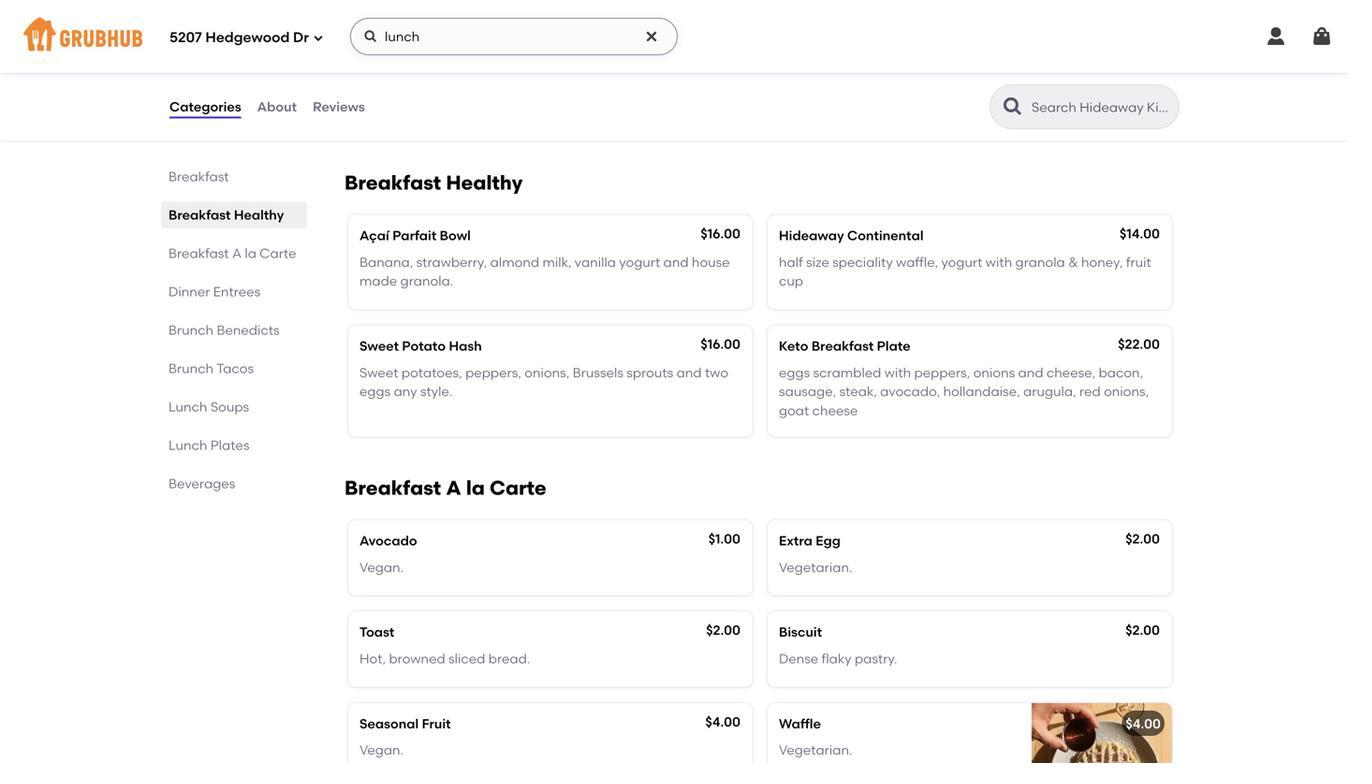 Task type: locate. For each thing, give the bounding box(es) containing it.
carte
[[260, 245, 296, 261], [490, 476, 547, 500]]

benedicts
[[217, 322, 280, 338]]

chip
[[779, 95, 807, 111]]

cream, left whipped
[[932, 76, 977, 92]]

2 $16.00 from the top
[[701, 336, 741, 352]]

potato
[[402, 338, 446, 354]]

1 vertical spatial $16.00
[[701, 336, 741, 352]]

speciality
[[833, 254, 893, 270]]

$16.00 for banana, strawberry, almond milk, vanilla yogurt and house made granola.
[[701, 226, 741, 242]]

sweet left the potato
[[360, 338, 399, 354]]

waffle down dense
[[779, 716, 821, 732]]

0 vertical spatial healthy
[[446, 171, 523, 195]]

2 lunch from the top
[[169, 437, 207, 453]]

0 horizontal spatial carte
[[260, 245, 296, 261]]

0 vertical spatial vanilla
[[888, 76, 929, 92]]

vanilla
[[888, 76, 929, 92], [575, 254, 616, 270]]

la inside tab
[[245, 245, 257, 261]]

sprouts
[[627, 365, 674, 381]]

cheesecake
[[425, 50, 505, 66]]

&
[[1069, 254, 1079, 270]]

la
[[245, 245, 257, 261], [466, 476, 485, 500]]

0 horizontal spatial yogurt
[[619, 254, 661, 270]]

2 brunch from the top
[[169, 361, 214, 377]]

1 horizontal spatial cream,
[[1039, 76, 1084, 92]]

breakfast inside breakfast healthy tab
[[169, 207, 231, 223]]

banana, strawberry, almond milk, vanilla yogurt and house made granola.
[[360, 254, 730, 289]]

peppers, down hash
[[466, 365, 522, 381]]

1 chocolate from the left
[[779, 76, 844, 92]]

1 horizontal spatial la
[[466, 476, 485, 500]]

0 vertical spatial la
[[245, 245, 257, 261]]

house
[[692, 254, 730, 270]]

vegan. for avocado
[[360, 560, 404, 575]]

breakfast up breakfast healthy tab
[[169, 169, 229, 185]]

1 horizontal spatial breakfast healthy
[[345, 171, 523, 195]]

1 vertical spatial vanilla
[[575, 254, 616, 270]]

carte inside tab
[[260, 245, 296, 261]]

egg
[[816, 533, 841, 549]]

eggs left any
[[360, 384, 391, 400]]

lunch up the beverages
[[169, 437, 207, 453]]

and for yogurt
[[664, 254, 689, 270]]

1 horizontal spatial healthy
[[446, 171, 523, 195]]

1 vertical spatial carte
[[490, 476, 547, 500]]

2 vegan. from the top
[[360, 742, 404, 758]]

healthy inside tab
[[234, 207, 284, 223]]

1 vertical spatial brunch
[[169, 361, 214, 377]]

1 horizontal spatial peppers,
[[915, 365, 971, 381]]

healthy up the bowl
[[446, 171, 523, 195]]

breakfast down breakfast tab
[[169, 207, 231, 223]]

and inside the eggs scrambled with peppers, onions and cheese, bacon, sausage, steak, avocado, hollandaise, arugula, red onions, goat cheese
[[1019, 365, 1044, 381]]

0 vertical spatial vegan.
[[360, 560, 404, 575]]

0 horizontal spatial with
[[885, 365, 912, 381]]

and left house
[[664, 254, 689, 270]]

goat
[[779, 403, 810, 419]]

1 vertical spatial onions,
[[1104, 384, 1149, 400]]

granola.
[[401, 273, 454, 289]]

almond
[[490, 254, 540, 270]]

onions, down the bacon,
[[1104, 384, 1149, 400]]

1 yogurt from the left
[[619, 254, 661, 270]]

$14.00
[[1120, 226, 1160, 242]]

dense
[[779, 651, 819, 667]]

0 vertical spatial with
[[986, 254, 1013, 270]]

breakfast
[[169, 169, 229, 185], [345, 171, 441, 195], [169, 207, 231, 223], [169, 245, 229, 261], [812, 338, 874, 354], [345, 476, 441, 500]]

breakfast healthy down breakfast tab
[[169, 207, 284, 223]]

and for sprouts
[[677, 365, 702, 381]]

seasonal fruit
[[360, 716, 451, 732]]

1 peppers, from the left
[[466, 365, 522, 381]]

1 cream, from the left
[[932, 76, 977, 92]]

0 horizontal spatial la
[[245, 245, 257, 261]]

short
[[360, 95, 392, 111]]

lunch soups tab
[[169, 397, 300, 417]]

sweet
[[360, 338, 399, 354], [360, 365, 399, 381]]

1 vertical spatial breakfast a la carte
[[345, 476, 547, 500]]

1 vertical spatial lunch
[[169, 437, 207, 453]]

1 horizontal spatial a
[[446, 476, 462, 500]]

dinner entrees tab
[[169, 282, 300, 302]]

2 sweet from the top
[[360, 365, 399, 381]]

onions,
[[525, 365, 570, 381], [1104, 384, 1149, 400]]

brunch for brunch tacos
[[169, 361, 214, 377]]

breakfast up açaí
[[345, 171, 441, 195]]

and inside banana, strawberry, almond milk, vanilla yogurt and house made granola.
[[664, 254, 689, 270]]

1 sweet from the top
[[360, 338, 399, 354]]

1 vertical spatial a
[[446, 476, 462, 500]]

with
[[986, 254, 1013, 270], [885, 365, 912, 381]]

waffle up fresh
[[508, 50, 550, 66]]

lunch left soups
[[169, 399, 207, 415]]

any
[[394, 384, 417, 400]]

1 vertical spatial healthy
[[234, 207, 284, 223]]

cup
[[779, 273, 804, 289]]

1 horizontal spatial cheese
[[813, 403, 858, 419]]

onions, left brussels
[[525, 365, 570, 381]]

5207 hedgewood dr
[[170, 29, 309, 46]]

yogurt left house
[[619, 254, 661, 270]]

1 horizontal spatial onions,
[[1104, 384, 1149, 400]]

breakfast up the dinner
[[169, 245, 229, 261]]

2 vegetarian. from the top
[[779, 742, 853, 758]]

biscuit
[[779, 624, 823, 640]]

breakfast inside breakfast tab
[[169, 169, 229, 185]]

0 vertical spatial eggs
[[779, 365, 810, 381]]

brunch down the dinner
[[169, 322, 214, 338]]

plates
[[211, 437, 250, 453]]

eggs up sausage,
[[779, 365, 810, 381]]

vegetarian. down extra egg
[[779, 560, 853, 575]]

1 crumble from the left
[[437, 95, 489, 111]]

0 vertical spatial sweet
[[360, 338, 399, 354]]

0 horizontal spatial breakfast a la carte
[[169, 245, 296, 261]]

2 chocolate from the left
[[1087, 76, 1151, 92]]

breakfast a la carte tab
[[169, 244, 300, 263]]

cheese inside cream cheese icing, fresh blueberries, blueberry coulis, short bread crumble
[[404, 76, 450, 92]]

1 horizontal spatial carte
[[490, 476, 547, 500]]

2 peppers, from the left
[[915, 365, 971, 381]]

peppers, up avocado,
[[915, 365, 971, 381]]

0 vertical spatial cheese
[[404, 76, 450, 92]]

0 horizontal spatial vanilla
[[575, 254, 616, 270]]

extra
[[779, 533, 813, 549]]

$16.00
[[701, 226, 741, 242], [701, 336, 741, 352]]

brunch tacos
[[169, 361, 254, 377]]

yogurt
[[619, 254, 661, 270], [942, 254, 983, 270]]

crumble down "syrup,"
[[810, 95, 863, 111]]

0 vertical spatial onions,
[[525, 365, 570, 381]]

0 vertical spatial vegetarian.
[[779, 560, 853, 575]]

coulis,
[[666, 76, 706, 92]]

bread.
[[489, 651, 530, 667]]

vanilla right milk,
[[575, 254, 616, 270]]

a
[[232, 245, 242, 261], [446, 476, 462, 500]]

0 horizontal spatial a
[[232, 245, 242, 261]]

0 horizontal spatial crumble
[[437, 95, 489, 111]]

reviews
[[313, 99, 365, 115]]

1 lunch from the top
[[169, 399, 207, 415]]

eggs
[[779, 365, 810, 381], [360, 384, 391, 400]]

1 horizontal spatial waffle
[[779, 716, 821, 732]]

chocolate up chip
[[779, 76, 844, 92]]

sweet potato hash
[[360, 338, 482, 354]]

avocado
[[360, 533, 417, 549]]

0 horizontal spatial healthy
[[234, 207, 284, 223]]

0 vertical spatial breakfast a la carte
[[169, 245, 296, 261]]

vanilla right "syrup,"
[[888, 76, 929, 92]]

brunch
[[169, 322, 214, 338], [169, 361, 214, 377]]

lunch soups
[[169, 399, 249, 415]]

1 horizontal spatial vanilla
[[888, 76, 929, 92]]

1 horizontal spatial chocolate
[[1087, 76, 1151, 92]]

0 vertical spatial waffle
[[508, 50, 550, 66]]

reviews button
[[312, 73, 366, 140]]

cheese up bread on the top left of page
[[404, 76, 450, 92]]

1 $16.00 from the top
[[701, 226, 741, 242]]

2 crumble from the left
[[810, 95, 863, 111]]

and inside sweet potatoes, peppers, onions, brussels sprouts and two eggs any style.
[[677, 365, 702, 381]]

$16.00 up house
[[701, 226, 741, 242]]

cheese down steak,
[[813, 403, 858, 419]]

1 horizontal spatial yogurt
[[942, 254, 983, 270]]

lunch
[[169, 399, 207, 415], [169, 437, 207, 453]]

1 vertical spatial cheese
[[813, 403, 858, 419]]

healthy up breakfast a la carte tab
[[234, 207, 284, 223]]

0 vertical spatial carte
[[260, 245, 296, 261]]

lunch for lunch soups
[[169, 399, 207, 415]]

1 horizontal spatial eggs
[[779, 365, 810, 381]]

tacos
[[217, 361, 254, 377]]

with inside half size speciality waffle, yogurt with granola & honey,  fruit cup
[[986, 254, 1013, 270]]

0 vertical spatial a
[[232, 245, 242, 261]]

chocolate syrup, vanilla cream, whipped cream,  chocolate chip crumble button
[[768, 37, 1173, 132]]

bread
[[395, 95, 433, 111]]

vegan.
[[360, 560, 404, 575], [360, 742, 404, 758]]

main navigation navigation
[[0, 0, 1349, 73]]

brunch up the lunch soups
[[169, 361, 214, 377]]

extra egg
[[779, 533, 841, 549]]

plate
[[877, 338, 911, 354]]

blueberries,
[[525, 76, 599, 92]]

0 vertical spatial brunch
[[169, 322, 214, 338]]

waffle image
[[1032, 703, 1173, 763]]

sweet potatoes, peppers, onions, brussels sprouts and two eggs any style.
[[360, 365, 729, 400]]

flaky
[[822, 651, 852, 667]]

0 vertical spatial $16.00
[[701, 226, 741, 242]]

1 horizontal spatial with
[[986, 254, 1013, 270]]

breakfast a la carte inside tab
[[169, 245, 296, 261]]

cream, up search hideaway kitchen & bar search field
[[1039, 76, 1084, 92]]

1 vertical spatial sweet
[[360, 365, 399, 381]]

0 horizontal spatial cream,
[[932, 76, 977, 92]]

breakfast a la carte up dinner entrees "tab" in the left of the page
[[169, 245, 296, 261]]

arugula,
[[1024, 384, 1077, 400]]

sausage,
[[779, 384, 837, 400]]

avocado,
[[881, 384, 941, 400]]

$2.00
[[1126, 531, 1160, 547], [706, 623, 741, 638], [1126, 623, 1160, 638]]

and up arugula,
[[1019, 365, 1044, 381]]

1 vertical spatial with
[[885, 365, 912, 381]]

1 vertical spatial vegetarian.
[[779, 742, 853, 758]]

$16.00 up two
[[701, 336, 741, 352]]

vegan. down 'seasonal'
[[360, 742, 404, 758]]

vegetarian. down dense
[[779, 742, 853, 758]]

vanilla inside chocolate syrup, vanilla cream, whipped cream,  chocolate chip crumble
[[888, 76, 929, 92]]

breakfast healthy up açaí parfait bowl at the top of page
[[345, 171, 523, 195]]

0 vertical spatial breakfast healthy
[[345, 171, 523, 195]]

lunch inside tab
[[169, 399, 207, 415]]

blueberry
[[602, 76, 663, 92]]

1 vertical spatial eggs
[[360, 384, 391, 400]]

0 horizontal spatial peppers,
[[466, 365, 522, 381]]

0 horizontal spatial chocolate
[[779, 76, 844, 92]]

waffle
[[508, 50, 550, 66], [779, 716, 821, 732]]

toast
[[360, 624, 395, 640]]

with up avocado,
[[885, 365, 912, 381]]

Search Hideaway Kitchen & Bar search field
[[1030, 98, 1174, 116]]

onions, inside the eggs scrambled with peppers, onions and cheese, bacon, sausage, steak, avocado, hollandaise, arugula, red onions, goat cheese
[[1104, 384, 1149, 400]]

fruit
[[1127, 254, 1152, 270]]

categories
[[170, 99, 241, 115]]

2 yogurt from the left
[[942, 254, 983, 270]]

breakfast inside breakfast a la carte tab
[[169, 245, 229, 261]]

açaí parfait bowl
[[360, 228, 471, 244]]

healthy
[[446, 171, 523, 195], [234, 207, 284, 223]]

vegan. down 'avocado'
[[360, 560, 404, 575]]

0 horizontal spatial cheese
[[404, 76, 450, 92]]

1 brunch from the top
[[169, 322, 214, 338]]

steak,
[[840, 384, 878, 400]]

cheese,
[[1047, 365, 1096, 381]]

peppers, inside the eggs scrambled with peppers, onions and cheese, bacon, sausage, steak, avocado, hollandaise, arugula, red onions, goat cheese
[[915, 365, 971, 381]]

breakfast a la carte up 'avocado'
[[345, 476, 547, 500]]

$1.00
[[709, 531, 741, 547]]

0 horizontal spatial breakfast healthy
[[169, 207, 284, 223]]

crumble down icing, at the top of page
[[437, 95, 489, 111]]

0 vertical spatial lunch
[[169, 399, 207, 415]]

1 vegetarian. from the top
[[779, 560, 853, 575]]

$2.00 for $2.00
[[1126, 623, 1160, 638]]

lunch for lunch plates
[[169, 437, 207, 453]]

1 vertical spatial breakfast healthy
[[169, 207, 284, 223]]

hideaway
[[779, 228, 845, 244]]

0 horizontal spatial onions,
[[525, 365, 570, 381]]

dense flaky pastry.
[[779, 651, 898, 667]]

icing,
[[453, 76, 487, 92]]

sweet inside sweet potatoes, peppers, onions, brussels sprouts and two eggs any style.
[[360, 365, 399, 381]]

Search for food, convenience, alcohol... search field
[[350, 18, 678, 55]]

fruit
[[422, 716, 451, 732]]

svg image
[[1265, 25, 1288, 48], [1311, 25, 1334, 48], [363, 29, 378, 44], [313, 32, 324, 44]]

lunch inside tab
[[169, 437, 207, 453]]

1 vegan. from the top
[[360, 560, 404, 575]]

sweet up any
[[360, 365, 399, 381]]

and left two
[[677, 365, 702, 381]]

0 horizontal spatial eggs
[[360, 384, 391, 400]]

peppers,
[[466, 365, 522, 381], [915, 365, 971, 381]]

and
[[664, 254, 689, 270], [677, 365, 702, 381], [1019, 365, 1044, 381]]

with left granola
[[986, 254, 1013, 270]]

chocolate up search hideaway kitchen & bar search field
[[1087, 76, 1151, 92]]

1 horizontal spatial crumble
[[810, 95, 863, 111]]

0 horizontal spatial waffle
[[508, 50, 550, 66]]

1 vertical spatial vegan.
[[360, 742, 404, 758]]

yogurt right waffle,
[[942, 254, 983, 270]]



Task type: vqa. For each thing, say whether or not it's contained in the screenshot.
BRUNCH related to Brunch Tacos
yes



Task type: describe. For each thing, give the bounding box(es) containing it.
1 vertical spatial la
[[466, 476, 485, 500]]

breakfast healthy inside tab
[[169, 207, 284, 223]]

onions
[[974, 365, 1016, 381]]

milk,
[[543, 254, 572, 270]]

two
[[705, 365, 729, 381]]

dinner
[[169, 284, 210, 300]]

blueberry
[[360, 50, 422, 66]]

brunch for brunch benedicts
[[169, 322, 214, 338]]

brunch benedicts
[[169, 322, 280, 338]]

a inside tab
[[232, 245, 242, 261]]

sweet for sweet potatoes, peppers, onions, brussels sprouts and two eggs any style.
[[360, 365, 399, 381]]

vegetarian. for extra egg
[[779, 560, 853, 575]]

crumble inside chocolate syrup, vanilla cream, whipped cream,  chocolate chip crumble
[[810, 95, 863, 111]]

eggs inside the eggs scrambled with peppers, onions and cheese, bacon, sausage, steak, avocado, hollandaise, arugula, red onions, goat cheese
[[779, 365, 810, 381]]

yogurt inside half size speciality waffle, yogurt with granola & honey,  fruit cup
[[942, 254, 983, 270]]

hot, browned sliced bread.
[[360, 651, 530, 667]]

syrup,
[[847, 76, 885, 92]]

peppers, inside sweet potatoes, peppers, onions, brussels sprouts and two eggs any style.
[[466, 365, 522, 381]]

breakfast up scrambled on the right top
[[812, 338, 874, 354]]

style.
[[421, 384, 453, 400]]

categories button
[[169, 73, 242, 140]]

cream cheese icing, fresh blueberries, blueberry coulis, short bread crumble
[[360, 76, 706, 111]]

beverages tab
[[169, 474, 300, 494]]

0 horizontal spatial $4.00
[[706, 714, 741, 730]]

breakfast tab
[[169, 167, 300, 186]]

parfait
[[393, 228, 437, 244]]

vanilla inside banana, strawberry, almond milk, vanilla yogurt and house made granola.
[[575, 254, 616, 270]]

blueberry cheesecake waffle
[[360, 50, 550, 66]]

entrees
[[213, 284, 261, 300]]

açaí
[[360, 228, 390, 244]]

banana,
[[360, 254, 413, 270]]

about button
[[256, 73, 298, 140]]

cheese inside the eggs scrambled with peppers, onions and cheese, bacon, sausage, steak, avocado, hollandaise, arugula, red onions, goat cheese
[[813, 403, 858, 419]]

$16.00 for sweet potatoes, peppers, onions, brussels sprouts and two eggs any style.
[[701, 336, 741, 352]]

potatoes,
[[402, 365, 462, 381]]

hideaway continental
[[779, 228, 924, 244]]

hollandaise,
[[944, 384, 1021, 400]]

lunch plates
[[169, 437, 250, 453]]

waffle,
[[896, 254, 939, 270]]

1 horizontal spatial breakfast a la carte
[[345, 476, 547, 500]]

red
[[1080, 384, 1101, 400]]

soups
[[211, 399, 249, 415]]

hot,
[[360, 651, 386, 667]]

brunch tacos tab
[[169, 359, 300, 378]]

crumble inside cream cheese icing, fresh blueberries, blueberry coulis, short bread crumble
[[437, 95, 489, 111]]

honey,
[[1082, 254, 1123, 270]]

beverages
[[169, 476, 235, 492]]

continental
[[848, 228, 924, 244]]

scrambled
[[814, 365, 882, 381]]

brunch benedicts tab
[[169, 320, 300, 340]]

sliced
[[449, 651, 486, 667]]

hedgewood
[[205, 29, 290, 46]]

made
[[360, 273, 397, 289]]

dr
[[293, 29, 309, 46]]

fresh
[[490, 76, 522, 92]]

yogurt inside banana, strawberry, almond milk, vanilla yogurt and house made granola.
[[619, 254, 661, 270]]

sweet for sweet potato hash
[[360, 338, 399, 354]]

pastry.
[[855, 651, 898, 667]]

eggs inside sweet potatoes, peppers, onions, brussels sprouts and two eggs any style.
[[360, 384, 391, 400]]

vegetarian. for waffle
[[779, 742, 853, 758]]

2 cream, from the left
[[1039, 76, 1084, 92]]

1 vertical spatial waffle
[[779, 716, 821, 732]]

hash
[[449, 338, 482, 354]]

half size speciality waffle, yogurt with granola & honey,  fruit cup
[[779, 254, 1152, 289]]

lunch plates tab
[[169, 436, 300, 455]]

breakfast up 'avocado'
[[345, 476, 441, 500]]

half
[[779, 254, 803, 270]]

1 horizontal spatial $4.00
[[1126, 716, 1161, 732]]

breakfast healthy tab
[[169, 205, 300, 225]]

brussels
[[573, 365, 624, 381]]

seasonal
[[360, 716, 419, 732]]

keto breakfast plate
[[779, 338, 911, 354]]

bowl
[[440, 228, 471, 244]]

svg image
[[644, 29, 659, 44]]

eggs scrambled with peppers, onions and cheese, bacon, sausage, steak, avocado, hollandaise, arugula, red onions, goat cheese
[[779, 365, 1149, 419]]

size
[[807, 254, 830, 270]]

vegan. for seasonal fruit
[[360, 742, 404, 758]]

onions, inside sweet potatoes, peppers, onions, brussels sprouts and two eggs any style.
[[525, 365, 570, 381]]

5207
[[170, 29, 202, 46]]

$2.00 for $1.00
[[1126, 531, 1160, 547]]

with inside the eggs scrambled with peppers, onions and cheese, bacon, sausage, steak, avocado, hollandaise, arugula, red onions, goat cheese
[[885, 365, 912, 381]]

search icon image
[[1002, 96, 1025, 118]]

browned
[[389, 651, 446, 667]]

bacon,
[[1099, 365, 1144, 381]]

keto
[[779, 338, 809, 354]]

strawberry,
[[416, 254, 487, 270]]

whipped
[[980, 76, 1036, 92]]

dinner entrees
[[169, 284, 261, 300]]

cream
[[360, 76, 401, 92]]

$22.00
[[1119, 336, 1160, 352]]



